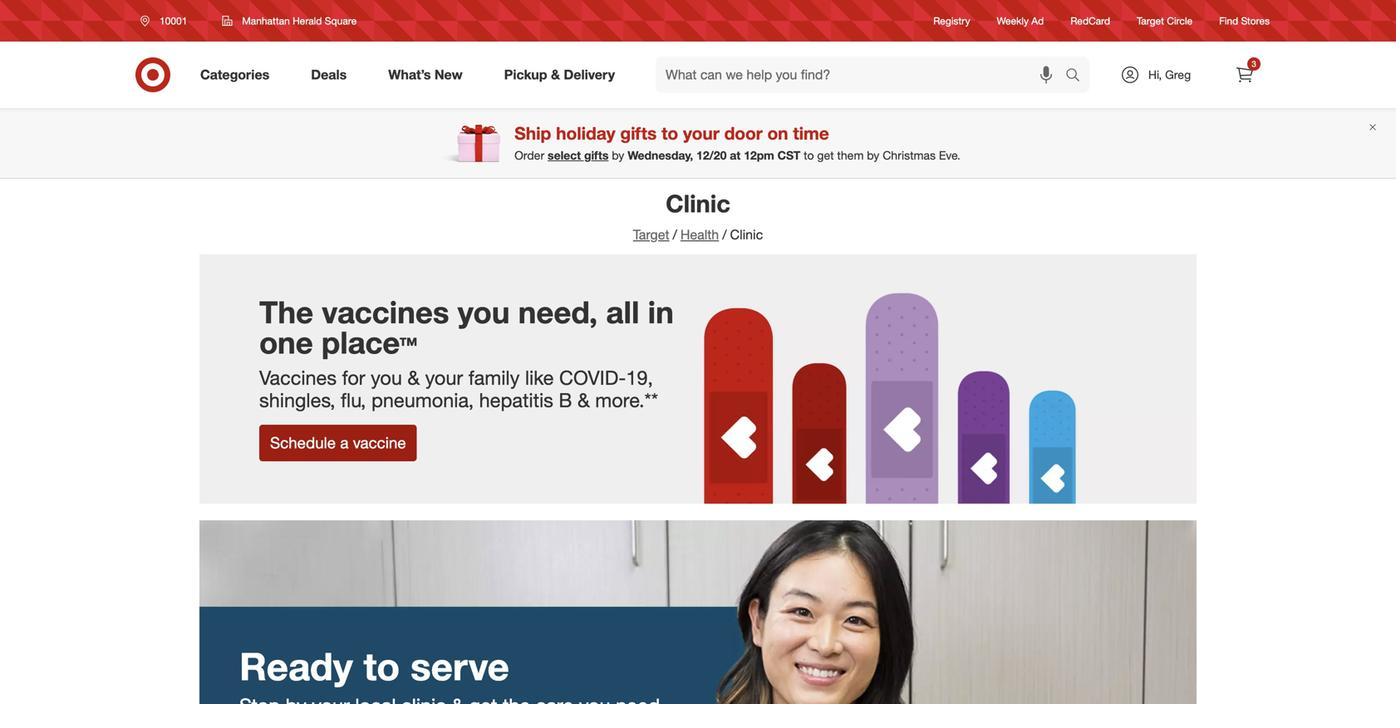 Task type: vqa. For each thing, say whether or not it's contained in the screenshot.
the Pickup & Delivery
yes



Task type: locate. For each thing, give the bounding box(es) containing it.
1 vertical spatial your
[[425, 366, 463, 390]]

0 vertical spatial your
[[683, 123, 720, 144]]

weekly
[[997, 14, 1029, 27]]

19,
[[626, 366, 653, 390]]

0 horizontal spatial target
[[633, 227, 670, 243]]

& down place™
[[408, 366, 420, 390]]

target
[[1137, 14, 1165, 27], [633, 227, 670, 243]]

shingles,
[[259, 388, 335, 412]]

manhattan
[[242, 15, 290, 27]]

3 link
[[1227, 57, 1264, 93]]

1 horizontal spatial to
[[662, 123, 678, 144]]

redcard
[[1071, 14, 1111, 27]]

3
[[1252, 59, 1257, 69]]

eve.
[[939, 148, 961, 163]]

ship holiday gifts to your door on time order select gifts by wednesday, 12/20 at 12pm cst to get them by christmas eve.
[[515, 123, 961, 163]]

you up family
[[458, 293, 510, 330]]

at
[[730, 148, 741, 163]]

2 by from the left
[[867, 148, 880, 163]]

your left family
[[425, 366, 463, 390]]

0 vertical spatial you
[[458, 293, 510, 330]]

1 vertical spatial to
[[804, 148, 814, 163]]

categories
[[200, 67, 270, 83]]

0 horizontal spatial your
[[425, 366, 463, 390]]

stores
[[1242, 14, 1270, 27]]

clinic right the health on the top
[[730, 227, 763, 243]]

by right them
[[867, 148, 880, 163]]

target left circle
[[1137, 14, 1165, 27]]

1 horizontal spatial your
[[683, 123, 720, 144]]

for
[[342, 366, 365, 390]]

1 vertical spatial target
[[633, 227, 670, 243]]

your inside the vaccines you need, all in one place™ vaccines for you & your family like covid-19, shingles, flu, pneumonia, hepatitis b & more.**
[[425, 366, 463, 390]]

a
[[340, 433, 349, 452]]

/ right the health on the top
[[723, 227, 727, 243]]

schedule a vaccine
[[270, 433, 406, 452]]

one
[[259, 324, 313, 361]]

categories link
[[186, 57, 290, 93]]

&
[[551, 67, 560, 83], [408, 366, 420, 390], [578, 388, 590, 412]]

select
[[548, 148, 581, 163]]

0 vertical spatial target
[[1137, 14, 1165, 27]]

target left health 'link'
[[633, 227, 670, 243]]

clinic up health 'link'
[[666, 189, 731, 218]]

target inside clinic target / health / clinic
[[633, 227, 670, 243]]

cst
[[778, 148, 801, 163]]

/
[[673, 227, 677, 243], [723, 227, 727, 243]]

pickup & delivery
[[504, 67, 615, 83]]

hi, greg
[[1149, 67, 1191, 82]]

registry link
[[934, 14, 971, 28]]

vaccines
[[259, 366, 337, 390]]

to
[[662, 123, 678, 144], [804, 148, 814, 163], [364, 643, 400, 689]]

the
[[259, 293, 314, 330]]

/ right the target link
[[673, 227, 677, 243]]

by
[[612, 148, 625, 163], [867, 148, 880, 163]]

redcard link
[[1071, 14, 1111, 28]]

circle
[[1167, 14, 1193, 27]]

10001 button
[[130, 6, 205, 36]]

gifts down holiday at the left top of page
[[584, 148, 609, 163]]

0 horizontal spatial by
[[612, 148, 625, 163]]

to up wednesday,
[[662, 123, 678, 144]]

place™
[[322, 324, 418, 361]]

delivery
[[564, 67, 615, 83]]

need,
[[518, 293, 598, 330]]

0 horizontal spatial /
[[673, 227, 677, 243]]

& right pickup
[[551, 67, 560, 83]]

2 horizontal spatial to
[[804, 148, 814, 163]]

christmas
[[883, 148, 936, 163]]

2 vertical spatial to
[[364, 643, 400, 689]]

wednesday,
[[628, 148, 693, 163]]

0 vertical spatial clinic
[[666, 189, 731, 218]]

deals
[[311, 67, 347, 83]]

pickup
[[504, 67, 547, 83]]

What can we help you find? suggestions appear below search field
[[656, 57, 1070, 93]]

1 horizontal spatial by
[[867, 148, 880, 163]]

manhattan herald square button
[[211, 6, 368, 36]]

clinic
[[666, 189, 731, 218], [730, 227, 763, 243]]

pickup & delivery link
[[490, 57, 636, 93]]

gifts
[[620, 123, 657, 144], [584, 148, 609, 163]]

0 horizontal spatial to
[[364, 643, 400, 689]]

to left "get"
[[804, 148, 814, 163]]

your inside ship holiday gifts to your door on time order select gifts by wednesday, 12/20 at 12pm cst to get them by christmas eve.
[[683, 123, 720, 144]]

1 / from the left
[[673, 227, 677, 243]]

ad
[[1032, 14, 1044, 27]]

clinic target / health / clinic
[[633, 189, 763, 243]]

what's new
[[388, 67, 463, 83]]

by down holiday at the left top of page
[[612, 148, 625, 163]]

12pm
[[744, 148, 775, 163]]

gifts up wednesday,
[[620, 123, 657, 144]]

like
[[525, 366, 554, 390]]

weekly ad
[[997, 14, 1044, 27]]

find
[[1220, 14, 1239, 27]]

to left serve at the left bottom of page
[[364, 643, 400, 689]]

your
[[683, 123, 720, 144], [425, 366, 463, 390]]

you
[[458, 293, 510, 330], [371, 366, 402, 390]]

door
[[725, 123, 763, 144]]

your up the 12/20
[[683, 123, 720, 144]]

& right b
[[578, 388, 590, 412]]

0 vertical spatial gifts
[[620, 123, 657, 144]]

what's new link
[[374, 57, 484, 93]]

1 horizontal spatial /
[[723, 227, 727, 243]]

holiday
[[556, 123, 616, 144]]

search button
[[1058, 57, 1098, 96]]

target link
[[633, 227, 670, 243]]

0 horizontal spatial you
[[371, 366, 402, 390]]

1 vertical spatial gifts
[[584, 148, 609, 163]]

you right for
[[371, 366, 402, 390]]



Task type: describe. For each thing, give the bounding box(es) containing it.
search
[[1058, 68, 1098, 84]]

0 horizontal spatial &
[[408, 366, 420, 390]]

on
[[768, 123, 789, 144]]

1 horizontal spatial target
[[1137, 14, 1165, 27]]

vaccines
[[322, 293, 449, 330]]

health
[[681, 227, 719, 243]]

12/20
[[697, 148, 727, 163]]

schedule
[[270, 433, 336, 452]]

ship
[[515, 123, 551, 144]]

vaccine
[[353, 433, 406, 452]]

1 vertical spatial you
[[371, 366, 402, 390]]

b
[[559, 388, 572, 412]]

square
[[325, 15, 357, 27]]

2 horizontal spatial &
[[578, 388, 590, 412]]

greg
[[1166, 67, 1191, 82]]

1 by from the left
[[612, 148, 625, 163]]

get
[[818, 148, 834, 163]]

find stores link
[[1220, 14, 1270, 28]]

2 / from the left
[[723, 227, 727, 243]]

1 horizontal spatial &
[[551, 67, 560, 83]]

ready
[[239, 643, 353, 689]]

ready to serve link
[[200, 520, 1197, 704]]

health link
[[681, 227, 719, 243]]

serve
[[411, 643, 510, 689]]

in
[[648, 293, 674, 330]]

1 horizontal spatial you
[[458, 293, 510, 330]]

herald
[[293, 15, 322, 27]]

the vaccines you need, all in one place™ vaccines for you & your family like covid-19, shingles, flu, pneumonia, hepatitis b & more.**
[[259, 293, 674, 412]]

pneumonia,
[[372, 388, 474, 412]]

new
[[435, 67, 463, 83]]

ready to serve
[[239, 643, 510, 689]]

registry
[[934, 14, 971, 27]]

hepatitis
[[479, 388, 554, 412]]

weekly ad link
[[997, 14, 1044, 28]]

manhattan herald square
[[242, 15, 357, 27]]

0 horizontal spatial gifts
[[584, 148, 609, 163]]

time
[[793, 123, 830, 144]]

hi,
[[1149, 67, 1162, 82]]

family
[[469, 366, 520, 390]]

them
[[838, 148, 864, 163]]

more.**
[[595, 388, 658, 412]]

target circle
[[1137, 14, 1193, 27]]

1 horizontal spatial gifts
[[620, 123, 657, 144]]

10001
[[160, 15, 187, 27]]

find stores
[[1220, 14, 1270, 27]]

0 vertical spatial to
[[662, 123, 678, 144]]

deals link
[[297, 57, 368, 93]]

what's
[[388, 67, 431, 83]]

target circle link
[[1137, 14, 1193, 28]]

covid-
[[560, 366, 626, 390]]

all
[[606, 293, 640, 330]]

order
[[515, 148, 545, 163]]

schedule a vaccine button
[[259, 425, 417, 461]]

flu,
[[341, 388, 366, 412]]

1 vertical spatial clinic
[[730, 227, 763, 243]]



